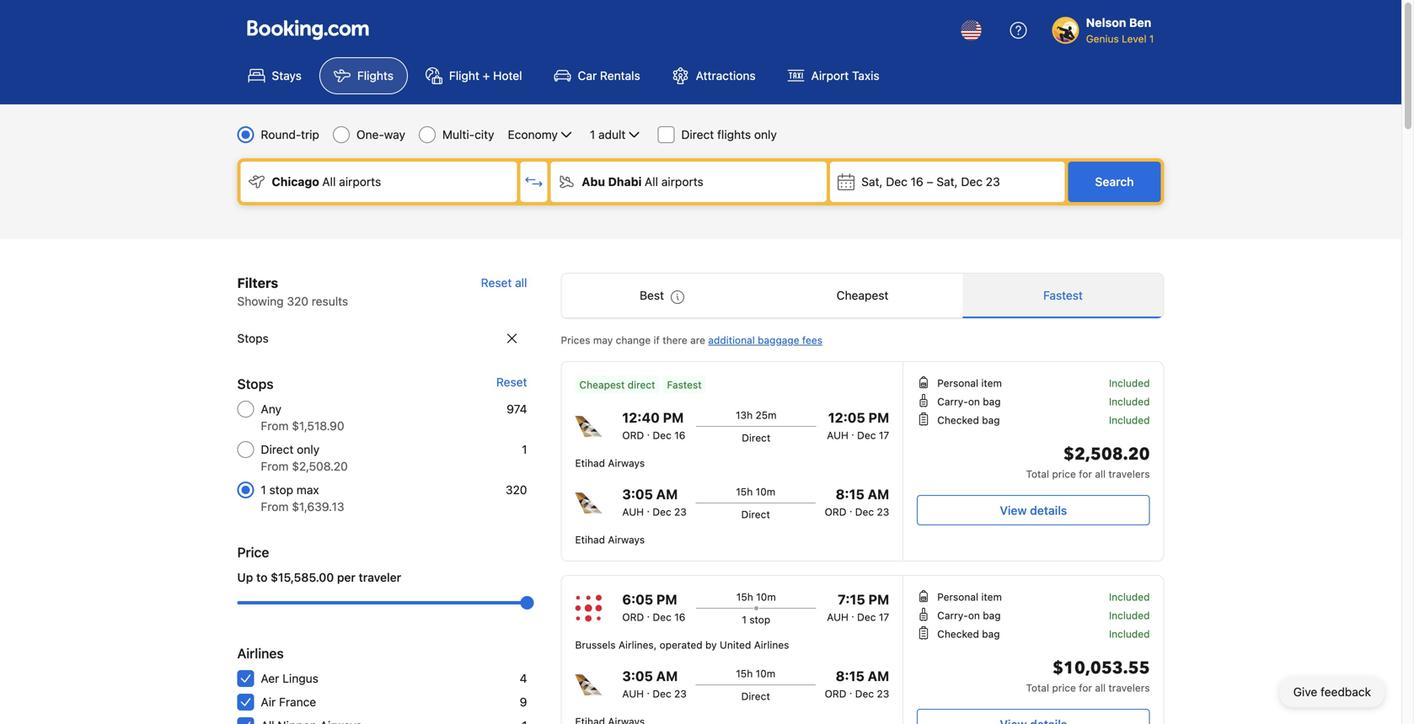 Task type: describe. For each thing, give the bounding box(es) containing it.
3 15h from the top
[[736, 668, 753, 680]]

stays link
[[234, 57, 316, 94]]

brussels airlines, operated by united airlines
[[575, 640, 789, 651]]

details
[[1030, 504, 1067, 518]]

from inside the direct only from $2,508.20
[[261, 460, 289, 474]]

additional
[[708, 335, 755, 346]]

2 15h 10m from the top
[[736, 592, 776, 603]]

ben
[[1129, 16, 1151, 29]]

1 8:15 am ord . dec 23 from the top
[[825, 487, 889, 518]]

from inside 1 stop max from $1,639.13
[[261, 500, 289, 514]]

chicago all airports
[[272, 175, 381, 189]]

1 3:05 am auh . dec 23 from the top
[[622, 487, 687, 518]]

reset for reset
[[496, 375, 527, 389]]

search
[[1095, 175, 1134, 189]]

airport taxis
[[811, 69, 879, 83]]

2 8:15 from the top
[[836, 669, 864, 685]]

there
[[663, 335, 687, 346]]

. inside '12:40 pm ord . dec 16'
[[647, 426, 650, 438]]

by
[[705, 640, 717, 651]]

up to $15,585.00 per traveler
[[237, 571, 401, 585]]

1 for 1 stop
[[742, 614, 747, 626]]

checked for $10,053.55
[[937, 629, 979, 640]]

car rentals
[[578, 69, 640, 83]]

1 adult button
[[588, 125, 644, 145]]

sat, dec 16 – sat, dec 23
[[861, 175, 1000, 189]]

fastest inside "button"
[[1043, 289, 1083, 303]]

ord inside 6:05 pm ord . dec 16
[[622, 612, 644, 624]]

1 stop
[[742, 614, 770, 626]]

0 horizontal spatial fastest
[[667, 379, 702, 391]]

1 etihad airways from the top
[[575, 458, 645, 469]]

attractions
[[696, 69, 756, 83]]

price
[[237, 545, 269, 561]]

1 15h 10m from the top
[[736, 486, 775, 498]]

best
[[640, 289, 664, 303]]

6 included from the top
[[1109, 629, 1150, 640]]

total for $2,508.20
[[1026, 469, 1049, 480]]

1 horizontal spatial airlines
[[754, 640, 789, 651]]

nelson
[[1086, 16, 1126, 29]]

2 stops from the top
[[237, 376, 274, 392]]

am down "7:15 pm auh . dec 17"
[[868, 669, 889, 685]]

$2,508.20 inside $2,508.20 total price for all travelers
[[1064, 443, 1150, 466]]

on for $2,508.20
[[968, 396, 980, 408]]

air france
[[261, 696, 316, 710]]

view details
[[1000, 504, 1067, 518]]

reset for reset all
[[481, 276, 512, 290]]

1 etihad from the top
[[575, 458, 605, 469]]

price for $2,508.20
[[1052, 469, 1076, 480]]

give
[[1293, 686, 1317, 699]]

12:40
[[622, 410, 660, 426]]

$2,508.20 inside the direct only from $2,508.20
[[292, 460, 348, 474]]

7:15
[[838, 592, 865, 608]]

aer
[[261, 672, 279, 686]]

1 inside nelson ben genius level 1
[[1149, 33, 1154, 45]]

per
[[337, 571, 356, 585]]

12:05
[[828, 410, 865, 426]]

1 stop max from $1,639.13
[[261, 483, 344, 514]]

1 airways from the top
[[608, 458, 645, 469]]

–
[[927, 175, 933, 189]]

nelson ben genius level 1
[[1086, 16, 1154, 45]]

0 horizontal spatial 320
[[287, 295, 308, 308]]

1 included from the top
[[1109, 378, 1150, 389]]

abu
[[582, 175, 605, 189]]

direct only from $2,508.20
[[261, 443, 348, 474]]

. down '12:40 pm ord . dec 16'
[[647, 503, 650, 515]]

united
[[720, 640, 751, 651]]

12:05 pm auh . dec 17
[[827, 410, 889, 442]]

13h
[[736, 410, 753, 421]]

air
[[261, 696, 276, 710]]

am down '12:40 pm ord . dec 16'
[[656, 487, 678, 503]]

0 vertical spatial only
[[754, 128, 777, 142]]

2 sat, from the left
[[936, 175, 958, 189]]

direct
[[628, 379, 655, 391]]

2 3:05 from the top
[[622, 669, 653, 685]]

cheapest button
[[762, 274, 963, 318]]

. inside "7:15 pm auh . dec 17"
[[851, 608, 854, 620]]

25m
[[755, 410, 777, 421]]

cheapest for cheapest
[[837, 289, 888, 303]]

give feedback button
[[1280, 678, 1385, 708]]

level
[[1122, 33, 1147, 45]]

showing
[[237, 295, 284, 308]]

0 vertical spatial 10m
[[756, 486, 775, 498]]

6:05 pm ord . dec 16
[[622, 592, 685, 624]]

1 3:05 from the top
[[622, 487, 653, 503]]

cheapest direct
[[579, 379, 655, 391]]

france
[[279, 696, 316, 710]]

best button
[[562, 274, 762, 318]]

change
[[616, 335, 651, 346]]

23 inside 'popup button'
[[986, 175, 1000, 189]]

hotel
[[493, 69, 522, 83]]

airport taxis link
[[773, 57, 894, 94]]

reset all button
[[481, 273, 527, 293]]

cheapest for cheapest direct
[[579, 379, 625, 391]]

2 3:05 am auh . dec 23 from the top
[[622, 669, 687, 700]]

pm for 7:15 pm
[[868, 592, 889, 608]]

fees
[[802, 335, 822, 346]]

showing 320 results
[[237, 295, 348, 308]]

4
[[520, 672, 527, 686]]

carry- for $10,053.55
[[937, 610, 968, 622]]

up
[[237, 571, 253, 585]]

prices may change if there are additional baggage fees
[[561, 335, 822, 346]]

aer lingus
[[261, 672, 318, 686]]

. down airlines,
[[647, 685, 650, 697]]

16 for 12:05 pm
[[674, 430, 685, 442]]

stop for 1 stop max from $1,639.13
[[269, 483, 293, 497]]

one-way
[[356, 128, 405, 142]]

multi-city
[[442, 128, 494, 142]]

pm for 12:05 pm
[[868, 410, 889, 426]]

lingus
[[282, 672, 318, 686]]

taxis
[[852, 69, 879, 83]]

2 etihad from the top
[[575, 534, 605, 546]]

1 sat, from the left
[[861, 175, 883, 189]]

travelers for $10,053.55
[[1108, 683, 1150, 694]]

9
[[520, 696, 527, 710]]

16 inside 'popup button'
[[911, 175, 923, 189]]

$1,518.90
[[292, 419, 344, 433]]

. inside 6:05 pm ord . dec 16
[[647, 608, 650, 620]]

search button
[[1068, 162, 1161, 202]]

city
[[475, 128, 494, 142]]

tab list containing best
[[562, 274, 1163, 319]]

reset button
[[496, 374, 527, 391]]

+
[[483, 69, 490, 83]]

am down operated
[[656, 669, 678, 685]]

all inside button
[[515, 276, 527, 290]]

economy
[[508, 128, 558, 142]]

any from $1,518.90
[[261, 402, 344, 433]]

dec inside '12:40 pm ord . dec 16'
[[653, 430, 671, 442]]



Task type: locate. For each thing, give the bounding box(es) containing it.
0 vertical spatial 8:15
[[836, 487, 864, 503]]

0 horizontal spatial all
[[322, 175, 336, 189]]

multi-
[[442, 128, 475, 142]]

17
[[879, 430, 889, 442], [879, 612, 889, 624]]

1 vertical spatial 8:15
[[836, 669, 864, 685]]

personal item for $2,508.20
[[937, 378, 1002, 389]]

2 personal from the top
[[937, 592, 978, 603]]

1 horizontal spatial airports
[[661, 175, 703, 189]]

1 carry-on bag from the top
[[937, 396, 1001, 408]]

genius
[[1086, 33, 1119, 45]]

pm inside '12:40 pm ord . dec 16'
[[663, 410, 684, 426]]

17 inside 12:05 pm auh . dec 17
[[879, 430, 889, 442]]

for for $2,508.20
[[1079, 469, 1092, 480]]

for inside $10,053.55 total price for all travelers
[[1079, 683, 1092, 694]]

price inside $10,053.55 total price for all travelers
[[1052, 683, 1076, 694]]

10m down 25m
[[756, 486, 775, 498]]

1 up united
[[742, 614, 747, 626]]

3:05 am auh . dec 23 down airlines,
[[622, 669, 687, 700]]

1 stops from the top
[[237, 332, 269, 346]]

8:15 am ord . dec 23 down 12:05 pm auh . dec 17
[[825, 487, 889, 518]]

for for $10,053.55
[[1079, 683, 1092, 694]]

0 vertical spatial price
[[1052, 469, 1076, 480]]

for inside $2,508.20 total price for all travelers
[[1079, 469, 1092, 480]]

sat,
[[861, 175, 883, 189], [936, 175, 958, 189]]

carry-on bag for $10,053.55
[[937, 610, 1001, 622]]

travelers inside $2,508.20 total price for all travelers
[[1108, 469, 1150, 480]]

personal
[[937, 378, 978, 389], [937, 592, 978, 603]]

pm for 6:05 pm
[[656, 592, 677, 608]]

1 checked from the top
[[937, 415, 979, 426]]

1 left max
[[261, 483, 266, 497]]

price for $10,053.55
[[1052, 683, 1076, 694]]

chicago
[[272, 175, 319, 189]]

17 for 7:15 pm
[[879, 612, 889, 624]]

$2,508.20 total price for all travelers
[[1026, 443, 1150, 480]]

stop
[[269, 483, 293, 497], [749, 614, 770, 626]]

1 vertical spatial 3:05 am auh . dec 23
[[622, 669, 687, 700]]

0 vertical spatial 8:15 am ord . dec 23
[[825, 487, 889, 518]]

from inside any from $1,518.90
[[261, 419, 289, 433]]

direct flights only
[[681, 128, 777, 142]]

only
[[754, 128, 777, 142], [297, 443, 320, 457]]

1 vertical spatial personal
[[937, 592, 978, 603]]

pm right 7:15
[[868, 592, 889, 608]]

1 vertical spatial personal item
[[937, 592, 1002, 603]]

all inside $2,508.20 total price for all travelers
[[1095, 469, 1106, 480]]

8:15 am ord . dec 23
[[825, 487, 889, 518], [825, 669, 889, 700]]

2 for from the top
[[1079, 683, 1092, 694]]

1 horizontal spatial all
[[645, 175, 658, 189]]

from up 1 stop max from $1,639.13
[[261, 460, 289, 474]]

17 inside "7:15 pm auh . dec 17"
[[879, 612, 889, 624]]

10m down 1 stop
[[756, 668, 775, 680]]

2 carry-on bag from the top
[[937, 610, 1001, 622]]

1 for from the top
[[1079, 469, 1092, 480]]

etihad airways up 6:05
[[575, 534, 645, 546]]

ord inside '12:40 pm ord . dec 16'
[[622, 430, 644, 442]]

3:05 am auh . dec 23 down '12:40 pm ord . dec 16'
[[622, 487, 687, 518]]

$2,508.20 up max
[[292, 460, 348, 474]]

flights link
[[319, 57, 408, 94]]

pm inside 6:05 pm ord . dec 16
[[656, 592, 677, 608]]

filters
[[237, 275, 278, 291]]

2 checked bag from the top
[[937, 629, 1000, 640]]

airports down one-
[[339, 175, 381, 189]]

1 for 1 adult
[[590, 128, 595, 142]]

1 vertical spatial cheapest
[[579, 379, 625, 391]]

1 8:15 from the top
[[836, 487, 864, 503]]

carry-on bag for $2,508.20
[[937, 396, 1001, 408]]

only down $1,518.90
[[297, 443, 320, 457]]

1 inside 1 stop max from $1,639.13
[[261, 483, 266, 497]]

price up details
[[1052, 469, 1076, 480]]

2 17 from the top
[[879, 612, 889, 624]]

0 vertical spatial 3:05
[[622, 487, 653, 503]]

pm for 12:40 pm
[[663, 410, 684, 426]]

2 item from the top
[[981, 592, 1002, 603]]

reset
[[481, 276, 512, 290], [496, 375, 527, 389]]

1 vertical spatial on
[[968, 610, 980, 622]]

item for $10,053.55
[[981, 592, 1002, 603]]

1 vertical spatial 16
[[674, 430, 685, 442]]

. down 7:15
[[851, 608, 854, 620]]

flight
[[449, 69, 479, 83]]

2 from from the top
[[261, 460, 289, 474]]

sat, left the – at the top right
[[861, 175, 883, 189]]

2 all from the left
[[645, 175, 658, 189]]

1 vertical spatial fastest
[[667, 379, 702, 391]]

sat, right the – at the top right
[[936, 175, 958, 189]]

1 airports from the left
[[339, 175, 381, 189]]

16 inside 6:05 pm ord . dec 16
[[674, 612, 685, 624]]

2 8:15 am ord . dec 23 from the top
[[825, 669, 889, 700]]

0 vertical spatial 15h
[[736, 486, 753, 498]]

trip
[[301, 128, 319, 142]]

item for $2,508.20
[[981, 378, 1002, 389]]

1 horizontal spatial 320
[[506, 483, 527, 497]]

checked bag for $10,053.55
[[937, 629, 1000, 640]]

booking.com logo image
[[247, 20, 369, 40], [247, 20, 369, 40]]

0 vertical spatial carry-on bag
[[937, 396, 1001, 408]]

carry-
[[937, 396, 968, 408], [937, 610, 968, 622]]

0 horizontal spatial $2,508.20
[[292, 460, 348, 474]]

checked bag for $2,508.20
[[937, 415, 1000, 426]]

1 15h from the top
[[736, 486, 753, 498]]

2 15h from the top
[[736, 592, 753, 603]]

view
[[1000, 504, 1027, 518]]

1 inside popup button
[[590, 128, 595, 142]]

2 airways from the top
[[608, 534, 645, 546]]

sat, dec 16 – sat, dec 23 button
[[830, 162, 1065, 202]]

1 vertical spatial carry-on bag
[[937, 610, 1001, 622]]

dec inside 12:05 pm auh . dec 17
[[857, 430, 876, 442]]

1 vertical spatial only
[[297, 443, 320, 457]]

only inside the direct only from $2,508.20
[[297, 443, 320, 457]]

1 vertical spatial for
[[1079, 683, 1092, 694]]

stops
[[237, 332, 269, 346], [237, 376, 274, 392]]

1 vertical spatial total
[[1026, 683, 1049, 694]]

stops up any
[[237, 376, 274, 392]]

direct inside the direct only from $2,508.20
[[261, 443, 294, 457]]

0 horizontal spatial stop
[[269, 483, 293, 497]]

on for $10,053.55
[[968, 610, 980, 622]]

3:05 down '12:40 pm ord . dec 16'
[[622, 487, 653, 503]]

all
[[515, 276, 527, 290], [1095, 469, 1106, 480], [1095, 683, 1106, 694]]

1 vertical spatial stops
[[237, 376, 274, 392]]

16 inside '12:40 pm ord . dec 16'
[[674, 430, 685, 442]]

0 vertical spatial etihad airways
[[575, 458, 645, 469]]

. down 6:05
[[647, 608, 650, 620]]

1 vertical spatial 3:05
[[622, 669, 653, 685]]

3:05 down airlines,
[[622, 669, 653, 685]]

2 airports from the left
[[661, 175, 703, 189]]

2 vertical spatial from
[[261, 500, 289, 514]]

15h 10m
[[736, 486, 775, 498], [736, 592, 776, 603], [736, 668, 775, 680]]

1 right level
[[1149, 33, 1154, 45]]

0 vertical spatial stop
[[269, 483, 293, 497]]

1 total from the top
[[1026, 469, 1049, 480]]

all right chicago
[[322, 175, 336, 189]]

flights
[[717, 128, 751, 142]]

. down 12:40
[[647, 426, 650, 438]]

stop left max
[[269, 483, 293, 497]]

2 vertical spatial 10m
[[756, 668, 775, 680]]

0 horizontal spatial only
[[297, 443, 320, 457]]

1 vertical spatial 15h 10m
[[736, 592, 776, 603]]

0 vertical spatial cheapest
[[837, 289, 888, 303]]

1 down 974
[[522, 443, 527, 457]]

0 vertical spatial fastest
[[1043, 289, 1083, 303]]

10m up 1 stop
[[756, 592, 776, 603]]

1 horizontal spatial only
[[754, 128, 777, 142]]

price inside $2,508.20 total price for all travelers
[[1052, 469, 1076, 480]]

for up view details button
[[1079, 469, 1092, 480]]

ord
[[622, 430, 644, 442], [825, 506, 846, 518], [622, 612, 644, 624], [825, 688, 846, 700]]

reset inside reset all button
[[481, 276, 512, 290]]

total for $10,053.55
[[1026, 683, 1049, 694]]

pm right 6:05
[[656, 592, 677, 608]]

airlines up aer
[[237, 646, 284, 662]]

price down $10,053.55
[[1052, 683, 1076, 694]]

2 vertical spatial 15h
[[736, 668, 753, 680]]

1 vertical spatial stop
[[749, 614, 770, 626]]

car
[[578, 69, 597, 83]]

pm right 12:40
[[663, 410, 684, 426]]

0 vertical spatial 16
[[911, 175, 923, 189]]

0 vertical spatial 17
[[879, 430, 889, 442]]

1 vertical spatial item
[[981, 592, 1002, 603]]

1 on from the top
[[968, 396, 980, 408]]

airports
[[339, 175, 381, 189], [661, 175, 703, 189]]

airports right dhabi
[[661, 175, 703, 189]]

airways down '12:40 pm ord . dec 16'
[[608, 458, 645, 469]]

8:15 down 12:05 pm auh . dec 17
[[836, 487, 864, 503]]

2 price from the top
[[1052, 683, 1076, 694]]

1 vertical spatial from
[[261, 460, 289, 474]]

2 vertical spatial 16
[[674, 612, 685, 624]]

0 vertical spatial personal item
[[937, 378, 1002, 389]]

1 vertical spatial 15h
[[736, 592, 753, 603]]

from
[[261, 419, 289, 433], [261, 460, 289, 474], [261, 500, 289, 514]]

one-
[[356, 128, 384, 142]]

0 vertical spatial 15h 10m
[[736, 486, 775, 498]]

$2,508.20 up details
[[1064, 443, 1150, 466]]

traveler
[[359, 571, 401, 585]]

0 vertical spatial personal
[[937, 378, 978, 389]]

pm inside 12:05 pm auh . dec 17
[[868, 410, 889, 426]]

3 15h 10m from the top
[[736, 668, 775, 680]]

1 17 from the top
[[879, 430, 889, 442]]

tab list
[[562, 274, 1163, 319]]

abu dhabi all airports
[[582, 175, 703, 189]]

personal for $2,508.20
[[937, 378, 978, 389]]

0 vertical spatial checked
[[937, 415, 979, 426]]

13h 25m
[[736, 410, 777, 421]]

1 vertical spatial all
[[1095, 469, 1106, 480]]

all for $2,508.20
[[1095, 469, 1106, 480]]

all
[[322, 175, 336, 189], [645, 175, 658, 189]]

2 checked from the top
[[937, 629, 979, 640]]

0 vertical spatial total
[[1026, 469, 1049, 480]]

travelers for $2,508.20
[[1108, 469, 1150, 480]]

from down any
[[261, 419, 289, 433]]

results
[[312, 295, 348, 308]]

all right dhabi
[[645, 175, 658, 189]]

$15,585.00
[[271, 571, 334, 585]]

5 included from the top
[[1109, 610, 1150, 622]]

2 total from the top
[[1026, 683, 1049, 694]]

flights
[[357, 69, 393, 83]]

personal item for $10,053.55
[[937, 592, 1002, 603]]

total inside $2,508.20 total price for all travelers
[[1026, 469, 1049, 480]]

4 included from the top
[[1109, 592, 1150, 603]]

2 travelers from the top
[[1108, 683, 1150, 694]]

stop up united
[[749, 614, 770, 626]]

pm right 12:05
[[868, 410, 889, 426]]

round-trip
[[261, 128, 319, 142]]

. down 12:05 pm auh . dec 17
[[849, 503, 852, 515]]

cheapest inside button
[[837, 289, 888, 303]]

2 personal item from the top
[[937, 592, 1002, 603]]

1 personal item from the top
[[937, 378, 1002, 389]]

974
[[507, 402, 527, 416]]

1 for 1 stop max from $1,639.13
[[261, 483, 266, 497]]

0 vertical spatial all
[[515, 276, 527, 290]]

for down $10,053.55
[[1079, 683, 1092, 694]]

fastest button
[[963, 274, 1163, 318]]

1 horizontal spatial sat,
[[936, 175, 958, 189]]

15h 10m down 13h 25m
[[736, 486, 775, 498]]

operated
[[660, 640, 702, 651]]

15h 10m up 1 stop
[[736, 592, 776, 603]]

cheapest
[[837, 289, 888, 303], [579, 379, 625, 391]]

adult
[[598, 128, 626, 142]]

1 vertical spatial etihad airways
[[575, 534, 645, 546]]

stops down showing
[[237, 332, 269, 346]]

0 vertical spatial carry-
[[937, 396, 968, 408]]

travelers
[[1108, 469, 1150, 480], [1108, 683, 1150, 694]]

stop for 1 stop
[[749, 614, 770, 626]]

.
[[647, 426, 650, 438], [851, 426, 854, 438], [647, 503, 650, 515], [849, 503, 852, 515], [647, 608, 650, 620], [851, 608, 854, 620], [647, 685, 650, 697], [849, 685, 852, 697]]

1 checked bag from the top
[[937, 415, 1000, 426]]

1 vertical spatial price
[[1052, 683, 1076, 694]]

1 all from the left
[[322, 175, 336, 189]]

2 etihad airways from the top
[[575, 534, 645, 546]]

give feedback
[[1293, 686, 1371, 699]]

15h up 1 stop
[[736, 592, 753, 603]]

airways up 6:05
[[608, 534, 645, 546]]

10m
[[756, 486, 775, 498], [756, 592, 776, 603], [756, 668, 775, 680]]

etihad airways down 12:40
[[575, 458, 645, 469]]

0 vertical spatial airways
[[608, 458, 645, 469]]

auh
[[827, 430, 848, 442], [622, 506, 644, 518], [827, 612, 848, 624], [622, 688, 644, 700]]

brussels
[[575, 640, 616, 651]]

1 price from the top
[[1052, 469, 1076, 480]]

1 horizontal spatial cheapest
[[837, 289, 888, 303]]

airlines
[[754, 640, 789, 651], [237, 646, 284, 662]]

0 vertical spatial reset
[[481, 276, 512, 290]]

from left $1,639.13
[[261, 500, 289, 514]]

dhabi
[[608, 175, 642, 189]]

auh inside "7:15 pm auh . dec 17"
[[827, 612, 848, 624]]

0 vertical spatial travelers
[[1108, 469, 1150, 480]]

2 on from the top
[[968, 610, 980, 622]]

1 travelers from the top
[[1108, 469, 1150, 480]]

airlines,
[[618, 640, 657, 651]]

. down 12:05
[[851, 426, 854, 438]]

1 personal from the top
[[937, 378, 978, 389]]

8:15 down "7:15 pm auh . dec 17"
[[836, 669, 864, 685]]

1 horizontal spatial $2,508.20
[[1064, 443, 1150, 466]]

round-
[[261, 128, 301, 142]]

am down 12:05 pm auh . dec 17
[[868, 487, 889, 503]]

. inside 12:05 pm auh . dec 17
[[851, 426, 854, 438]]

15h 10m down united
[[736, 668, 775, 680]]

airlines down 1 stop
[[754, 640, 789, 651]]

0 vertical spatial 320
[[287, 295, 308, 308]]

dec inside 6:05 pm ord . dec 16
[[653, 612, 671, 624]]

2 vertical spatial 15h 10m
[[736, 668, 775, 680]]

0 vertical spatial 3:05 am auh . dec 23
[[622, 487, 687, 518]]

fastest
[[1043, 289, 1083, 303], [667, 379, 702, 391]]

additional baggage fees link
[[708, 335, 822, 346]]

personal for $10,053.55
[[937, 592, 978, 603]]

16 for 7:15 pm
[[674, 612, 685, 624]]

1 for 1
[[522, 443, 527, 457]]

1 vertical spatial etihad
[[575, 534, 605, 546]]

1 carry- from the top
[[937, 396, 968, 408]]

1 left the adult
[[590, 128, 595, 142]]

0 vertical spatial on
[[968, 396, 980, 408]]

1 vertical spatial checked
[[937, 629, 979, 640]]

only right flights
[[754, 128, 777, 142]]

$10,053.55
[[1053, 657, 1150, 680]]

0 horizontal spatial sat,
[[861, 175, 883, 189]]

0 horizontal spatial airports
[[339, 175, 381, 189]]

12:40 pm ord . dec 16
[[622, 410, 685, 442]]

2 carry- from the top
[[937, 610, 968, 622]]

320 down 974
[[506, 483, 527, 497]]

airport
[[811, 69, 849, 83]]

1 vertical spatial airways
[[608, 534, 645, 546]]

0 vertical spatial for
[[1079, 469, 1092, 480]]

3 included from the top
[[1109, 415, 1150, 426]]

1 vertical spatial 320
[[506, 483, 527, 497]]

total inside $10,053.55 total price for all travelers
[[1026, 683, 1049, 694]]

travelers inside $10,053.55 total price for all travelers
[[1108, 683, 1150, 694]]

all for $10,053.55
[[1095, 683, 1106, 694]]

17 for 12:05 pm
[[879, 430, 889, 442]]

1 horizontal spatial fastest
[[1043, 289, 1083, 303]]

1 vertical spatial 17
[[879, 612, 889, 624]]

0 vertical spatial checked bag
[[937, 415, 1000, 426]]

1 vertical spatial reset
[[496, 375, 527, 389]]

23
[[986, 175, 1000, 189], [674, 506, 687, 518], [877, 506, 889, 518], [674, 688, 687, 700], [877, 688, 889, 700]]

0 vertical spatial from
[[261, 419, 289, 433]]

stop inside 1 stop max from $1,639.13
[[269, 483, 293, 497]]

am
[[656, 487, 678, 503], [868, 487, 889, 503], [656, 669, 678, 685], [868, 669, 889, 685]]

320
[[287, 295, 308, 308], [506, 483, 527, 497]]

auh inside 12:05 pm auh . dec 17
[[827, 430, 848, 442]]

1 vertical spatial 8:15 am ord . dec 23
[[825, 669, 889, 700]]

2 included from the top
[[1109, 396, 1150, 408]]

best image
[[671, 291, 684, 304], [671, 291, 684, 304]]

1 vertical spatial travelers
[[1108, 683, 1150, 694]]

max
[[297, 483, 319, 497]]

direct
[[681, 128, 714, 142], [742, 432, 771, 444], [261, 443, 294, 457], [741, 509, 770, 521], [741, 691, 770, 703]]

7:15 pm auh . dec 17
[[827, 592, 889, 624]]

item
[[981, 378, 1002, 389], [981, 592, 1002, 603]]

8:15 am ord . dec 23 down "7:15 pm auh . dec 17"
[[825, 669, 889, 700]]

0 vertical spatial item
[[981, 378, 1002, 389]]

reset all
[[481, 276, 527, 290]]

1 from from the top
[[261, 419, 289, 433]]

flight + hotel link
[[411, 57, 536, 94]]

1 horizontal spatial stop
[[749, 614, 770, 626]]

prices
[[561, 335, 590, 346]]

all inside $10,053.55 total price for all travelers
[[1095, 683, 1106, 694]]

car rentals link
[[540, 57, 655, 94]]

1 vertical spatial checked bag
[[937, 629, 1000, 640]]

1 vertical spatial 10m
[[756, 592, 776, 603]]

15h down united
[[736, 668, 753, 680]]

3 from from the top
[[261, 500, 289, 514]]

$1,639.13
[[292, 500, 344, 514]]

dec inside "7:15 pm auh . dec 17"
[[857, 612, 876, 624]]

0 vertical spatial etihad
[[575, 458, 605, 469]]

1 item from the top
[[981, 378, 1002, 389]]

0 vertical spatial stops
[[237, 332, 269, 346]]

to
[[256, 571, 267, 585]]

0 horizontal spatial airlines
[[237, 646, 284, 662]]

15h down 13h at the bottom of the page
[[736, 486, 753, 498]]

checked for $2,508.20
[[937, 415, 979, 426]]

pm inside "7:15 pm auh . dec 17"
[[868, 592, 889, 608]]

0 horizontal spatial cheapest
[[579, 379, 625, 391]]

baggage
[[758, 335, 799, 346]]

1 vertical spatial carry-
[[937, 610, 968, 622]]

. down "7:15 pm auh . dec 17"
[[849, 685, 852, 697]]

carry- for $2,508.20
[[937, 396, 968, 408]]

2 vertical spatial all
[[1095, 683, 1106, 694]]

320 left results
[[287, 295, 308, 308]]



Task type: vqa. For each thing, say whether or not it's contained in the screenshot.


